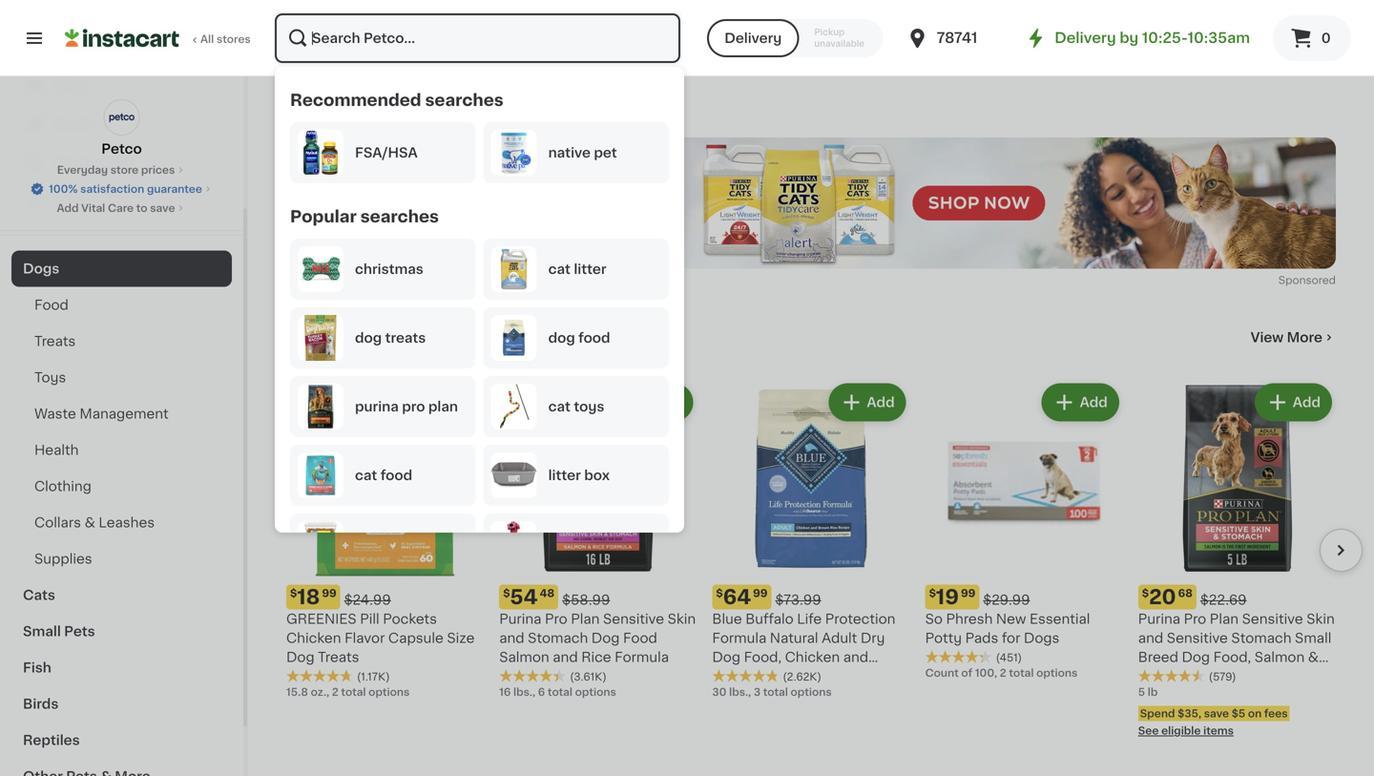 Task type: locate. For each thing, give the bounding box(es) containing it.
pro inside purina pro plan sensitive skin and stomach dog food salmon and rice formula
[[545, 613, 568, 626]]

Search field
[[275, 13, 681, 63]]

skin down $20.68 original price: $22.69 element
[[1307, 613, 1336, 626]]

total down (1.17k)
[[341, 687, 366, 698]]

1 horizontal spatial 99
[[754, 588, 768, 599]]

10:35am
[[1188, 31, 1251, 45]]

add
[[57, 203, 79, 213], [441, 396, 469, 409], [654, 396, 682, 409], [867, 396, 895, 409], [1080, 396, 1108, 409], [1294, 396, 1321, 409]]

add button for 64
[[831, 385, 905, 420]]

skin left blue
[[668, 613, 696, 626]]

small inside $ 20 68 $22.69 purina pro plan sensitive skin and sensitive stomach small breed dog food, salmon & rice formula
[[1296, 632, 1332, 645]]

product group containing 18
[[286, 380, 484, 700]]

100%
[[49, 184, 78, 194]]

search list box containing christmas
[[290, 239, 670, 582]]

2 right oz.,
[[332, 687, 339, 698]]

1 dog from the left
[[355, 331, 382, 345]]

on
[[1249, 709, 1263, 719]]

plan down $22.69
[[1211, 613, 1239, 626]]

add vital care to save link
[[57, 201, 187, 216]]

view more link
[[1251, 328, 1337, 347]]

1 horizontal spatial stomach
[[1232, 632, 1292, 645]]

blue
[[713, 613, 742, 626]]

stomach inside $ 20 68 $22.69 purina pro plan sensitive skin and sensitive stomach small breed dog food, salmon & rice formula
[[1232, 632, 1292, 645]]

3 99 from the left
[[961, 588, 976, 599]]

99 for 19
[[961, 588, 976, 599]]

$ left the '68'
[[1143, 588, 1150, 599]]

chicken up (2.62k)
[[785, 651, 840, 664]]

2 dog from the left
[[549, 331, 576, 345]]

1 horizontal spatial pro
[[1185, 613, 1207, 626]]

item carousel region
[[286, 372, 1363, 748]]

lists link
[[11, 182, 232, 220]]

$ inside $ 19 99
[[930, 588, 937, 599]]

recommended searches
[[290, 92, 504, 108]]

0 horizontal spatial rice
[[582, 651, 612, 664]]

1 horizontal spatial salmon
[[1255, 651, 1305, 664]]

$ inside $ 64 99
[[716, 588, 723, 599]]

spend $35, save $5 on fees see eligible items
[[1139, 709, 1289, 736]]

searches up christmas
[[361, 209, 439, 225]]

4 $ from the left
[[930, 588, 937, 599]]

treats
[[34, 335, 76, 348], [318, 651, 359, 664]]

food for cat food
[[381, 469, 413, 482]]

dog toys image
[[491, 521, 537, 567]]

10:25-
[[1143, 31, 1188, 45]]

99 for 18
[[322, 588, 337, 599]]

total
[[1010, 668, 1035, 679], [341, 687, 366, 698], [764, 687, 789, 698], [548, 687, 573, 698]]

$ inside $ 20 68 $22.69 purina pro plan sensitive skin and sensitive stomach small breed dog food, salmon & rice formula
[[1143, 588, 1150, 599]]

rice up lb
[[1139, 670, 1169, 683]]

food, up brown on the right
[[744, 651, 782, 664]]

1 vertical spatial litter
[[549, 469, 581, 482]]

rice inside blue buffalo life protection formula natural adult dry dog food, chicken and brown rice
[[759, 670, 789, 683]]

pro down the '68'
[[1185, 613, 1207, 626]]

3 search list box from the top
[[290, 239, 670, 582]]

dog inside $ 20 68 $22.69 purina pro plan sensitive skin and sensitive stomach small breed dog food, salmon & rice formula
[[1183, 651, 1211, 664]]

99 for 64
[[754, 588, 768, 599]]

total for 64
[[764, 687, 789, 698]]

salmon
[[500, 651, 550, 664], [1255, 651, 1305, 664]]

0 vertical spatial chicken
[[286, 632, 341, 645]]

$ inside $ 54 48
[[503, 588, 510, 599]]

dog
[[592, 632, 620, 645], [286, 651, 315, 664], [713, 651, 741, 664], [1183, 651, 1211, 664]]

by
[[1120, 31, 1139, 45]]

dog up 15.8
[[286, 651, 315, 664]]

save up items
[[1205, 709, 1230, 719]]

salmon inside $ 20 68 $22.69 purina pro plan sensitive skin and sensitive stomach small breed dog food, salmon & rice formula
[[1255, 651, 1305, 664]]

0 horizontal spatial pro
[[545, 613, 568, 626]]

fsa/hsa image
[[298, 130, 344, 176]]

1 vertical spatial dogs
[[23, 262, 59, 275]]

1 horizontal spatial treats
[[318, 651, 359, 664]]

food, up (579)
[[1214, 651, 1252, 664]]

0 horizontal spatial treats
[[34, 335, 76, 348]]

dogs up fsa/hsa icon at top
[[286, 101, 364, 128]]

pockets
[[383, 613, 437, 626]]

searches down the "search" field
[[425, 92, 504, 108]]

0 vertical spatial cat
[[549, 263, 571, 276]]

2 purina from the left
[[1139, 613, 1181, 626]]

lbs., left 3
[[730, 687, 752, 698]]

save
[[150, 203, 175, 213], [1205, 709, 1230, 719]]

2 vertical spatial dogs
[[1024, 632, 1060, 645]]

4 add button from the left
[[1044, 385, 1118, 420]]

1 vertical spatial 2
[[332, 687, 339, 698]]

1 horizontal spatial rice
[[759, 670, 789, 683]]

sensitive inside purina pro plan sensitive skin and stomach dog food salmon and rice formula
[[603, 613, 665, 626]]

1 horizontal spatial food,
[[1214, 651, 1252, 664]]

2 $ from the left
[[716, 588, 723, 599]]

4 product group from the left
[[926, 380, 1124, 681]]

view
[[1251, 331, 1284, 344]]

cat for cat toys
[[549, 400, 571, 413]]

3
[[754, 687, 761, 698]]

1 horizontal spatial &
[[1309, 651, 1320, 664]]

management
[[80, 407, 169, 421]]

add button for 19
[[1044, 385, 1118, 420]]

2 lbs., from the left
[[514, 687, 536, 698]]

delivery inside button
[[725, 32, 782, 45]]

1 99 from the left
[[322, 588, 337, 599]]

0 horizontal spatial 2
[[332, 687, 339, 698]]

0 horizontal spatial skin
[[668, 613, 696, 626]]

delivery button
[[708, 19, 799, 57]]

dogs inside so phresh new essential potty pads for dogs
[[1024, 632, 1060, 645]]

0 vertical spatial 2
[[1000, 668, 1007, 679]]

delivery
[[1055, 31, 1117, 45], [725, 32, 782, 45]]

2 99 from the left
[[754, 588, 768, 599]]

1 horizontal spatial purina
[[1139, 613, 1181, 626]]

1 vertical spatial food
[[381, 469, 413, 482]]

0 horizontal spatial purina
[[500, 613, 542, 626]]

searches for recommended searches
[[425, 92, 504, 108]]

purina inside purina pro plan sensitive skin and stomach dog food salmon and rice formula
[[500, 613, 542, 626]]

1 food, from the left
[[744, 651, 782, 664]]

2 horizontal spatial sensitive
[[1243, 613, 1304, 626]]

1 vertical spatial chicken
[[785, 651, 840, 664]]

small down cats
[[23, 625, 61, 638]]

None search field
[[273, 11, 683, 65]]

& inside collars & leashes link
[[85, 516, 95, 529]]

prices
[[141, 165, 175, 175]]

0
[[1322, 32, 1332, 45]]

2 skin from the left
[[1307, 613, 1336, 626]]

purina down 20
[[1139, 613, 1181, 626]]

1 vertical spatial food
[[623, 632, 658, 645]]

dogs down lists
[[23, 262, 59, 275]]

sensitive up breed
[[1168, 632, 1229, 645]]

rice
[[582, 651, 612, 664], [759, 670, 789, 683], [1139, 670, 1169, 683]]

1 pro from the left
[[545, 613, 568, 626]]

cat right cat litter icon
[[549, 263, 571, 276]]

rice up (3.61k)
[[582, 651, 612, 664]]

1 purina from the left
[[500, 613, 542, 626]]

on sale now link
[[286, 326, 420, 349]]

stomach down $20.68 original price: $22.69 element
[[1232, 632, 1292, 645]]

small down $20.68 original price: $22.69 element
[[1296, 632, 1332, 645]]

1 horizontal spatial small
[[1296, 632, 1332, 645]]

2 salmon from the left
[[1255, 651, 1305, 664]]

$ for 54
[[503, 588, 510, 599]]

1 horizontal spatial chicken
[[785, 651, 840, 664]]

2 food, from the left
[[1214, 651, 1252, 664]]

litter left box
[[549, 469, 581, 482]]

searches
[[425, 92, 504, 108], [361, 209, 439, 225]]

pro down 48
[[545, 613, 568, 626]]

1 horizontal spatial formula
[[713, 632, 767, 645]]

1 vertical spatial &
[[1309, 651, 1320, 664]]

1 $ from the left
[[290, 588, 297, 599]]

potty
[[926, 632, 963, 645]]

99 inside $ 19 99
[[961, 588, 976, 599]]

food, inside blue buffalo life protection formula natural adult dry dog food, chicken and brown rice
[[744, 651, 782, 664]]

search list box containing fsa/hsa
[[290, 122, 670, 191]]

0 horizontal spatial food
[[381, 469, 413, 482]]

dogs down essential
[[1024, 632, 1060, 645]]

formula down the $54.48 original price: $58.99 element
[[615, 651, 669, 664]]

2 down (451)
[[1000, 668, 1007, 679]]

recommended
[[290, 92, 422, 108]]

$ 20 68 $22.69 purina pro plan sensitive skin and sensitive stomach small breed dog food, salmon & rice formula
[[1139, 587, 1336, 683]]

food inside food link
[[34, 298, 69, 312]]

greenies
[[286, 613, 357, 626]]

dog food link
[[491, 315, 662, 361]]

options down (2.62k)
[[791, 687, 832, 698]]

0 horizontal spatial food
[[34, 298, 69, 312]]

salmon up fees
[[1255, 651, 1305, 664]]

and up breed
[[1139, 632, 1164, 645]]

chicken down greenies
[[286, 632, 341, 645]]

rice inside $ 20 68 $22.69 purina pro plan sensitive skin and sensitive stomach small breed dog food, salmon & rice formula
[[1139, 670, 1169, 683]]

cat right cat food image
[[355, 469, 377, 482]]

purina down the 54
[[500, 613, 542, 626]]

2 add button from the left
[[618, 385, 692, 420]]

treats down flavor
[[318, 651, 359, 664]]

5 product group from the left
[[1139, 380, 1337, 739]]

save right "to" on the left
[[150, 203, 175, 213]]

cat toys image
[[491, 384, 537, 430]]

30 lbs., 3 total options
[[713, 687, 832, 698]]

2 horizontal spatial rice
[[1139, 670, 1169, 683]]

& inside $ 20 68 $22.69 purina pro plan sensitive skin and sensitive stomach small breed dog food, salmon & rice formula
[[1309, 651, 1320, 664]]

0 horizontal spatial save
[[150, 203, 175, 213]]

cat litter link
[[491, 246, 662, 292]]

2 horizontal spatial formula
[[1172, 670, 1227, 683]]

1 vertical spatial save
[[1205, 709, 1230, 719]]

$ up blue
[[716, 588, 723, 599]]

$58.99
[[563, 594, 611, 607]]

options down (1.17k)
[[369, 687, 410, 698]]

1 horizontal spatial food
[[623, 632, 658, 645]]

cat
[[549, 263, 571, 276], [549, 400, 571, 413], [355, 469, 377, 482]]

1 stomach from the left
[[528, 632, 588, 645]]

dog down the $54.48 original price: $58.99 element
[[592, 632, 620, 645]]

pads
[[966, 632, 999, 645]]

3 $ from the left
[[503, 588, 510, 599]]

0 vertical spatial treats
[[34, 335, 76, 348]]

search list box for popular searches
[[290, 239, 670, 582]]

total right 3
[[764, 687, 789, 698]]

2 horizontal spatial dogs
[[1024, 632, 1060, 645]]

2 product group from the left
[[500, 380, 697, 700]]

small pets
[[23, 625, 95, 638]]

dog up brown on the right
[[713, 651, 741, 664]]

brown
[[713, 670, 755, 683]]

plan down $58.99
[[571, 613, 600, 626]]

dogs
[[286, 101, 364, 128], [23, 262, 59, 275], [1024, 632, 1060, 645]]

on sale now
[[286, 328, 420, 348]]

0 horizontal spatial &
[[85, 516, 95, 529]]

1 horizontal spatial food
[[579, 331, 611, 345]]

chicken inside $ 18 99 $24.99 greenies pill pockets chicken flavor capsule size dog treats
[[286, 632, 341, 645]]

1 horizontal spatial lbs.,
[[730, 687, 752, 698]]

2 vertical spatial formula
[[1172, 670, 1227, 683]]

0 horizontal spatial dog
[[355, 331, 382, 345]]

1 vertical spatial formula
[[615, 651, 669, 664]]

options for 18
[[369, 687, 410, 698]]

sensitive down $20.68 original price: $22.69 element
[[1243, 613, 1304, 626]]

native pet
[[549, 146, 617, 159]]

1 horizontal spatial skin
[[1307, 613, 1336, 626]]

2 horizontal spatial 99
[[961, 588, 976, 599]]

2 vertical spatial cat
[[355, 469, 377, 482]]

pro
[[545, 613, 568, 626], [1185, 613, 1207, 626]]

0 vertical spatial food
[[34, 298, 69, 312]]

purina pro plan link
[[298, 384, 468, 430]]

16 lbs., 6 total options
[[500, 687, 617, 698]]

native pet link
[[491, 130, 662, 176]]

pro inside $ 20 68 $22.69 purina pro plan sensitive skin and sensitive stomach small breed dog food, salmon & rice formula
[[1185, 613, 1207, 626]]

food up toys
[[579, 331, 611, 345]]

shop
[[53, 80, 89, 93]]

0 horizontal spatial chicken
[[286, 632, 341, 645]]

1 search list box from the top
[[290, 90, 670, 582]]

0 vertical spatial litter
[[574, 263, 607, 276]]

options down (3.61k)
[[575, 687, 617, 698]]

care
[[108, 203, 134, 213]]

3 add button from the left
[[831, 385, 905, 420]]

cat food image
[[298, 453, 344, 498]]

$
[[290, 588, 297, 599], [716, 588, 723, 599], [503, 588, 510, 599], [930, 588, 937, 599], [1143, 588, 1150, 599]]

options down essential
[[1037, 668, 1078, 679]]

add button for 54
[[618, 385, 692, 420]]

3 product group from the left
[[713, 380, 911, 700]]

1 skin from the left
[[668, 613, 696, 626]]

1 vertical spatial searches
[[361, 209, 439, 225]]

treats inside $ 18 99 $24.99 greenies pill pockets chicken flavor capsule size dog treats
[[318, 651, 359, 664]]

now
[[373, 328, 420, 348]]

salmon inside purina pro plan sensitive skin and stomach dog food salmon and rice formula
[[500, 651, 550, 664]]

chicken
[[286, 632, 341, 645], [785, 651, 840, 664]]

product group containing 19
[[926, 380, 1124, 681]]

1 horizontal spatial delivery
[[1055, 31, 1117, 45]]

0 vertical spatial &
[[85, 516, 95, 529]]

$ 64 99
[[716, 587, 768, 607]]

life
[[797, 613, 822, 626]]

dog treats image
[[298, 315, 344, 361]]

0 horizontal spatial plan
[[571, 613, 600, 626]]

total for 18
[[341, 687, 366, 698]]

1 horizontal spatial dogs
[[286, 101, 364, 128]]

0 vertical spatial dogs
[[286, 101, 364, 128]]

$ left 48
[[503, 588, 510, 599]]

plan
[[429, 400, 458, 413]]

count
[[926, 668, 959, 679]]

$ for 20
[[1143, 588, 1150, 599]]

2 pro from the left
[[1185, 613, 1207, 626]]

5 $ from the left
[[1143, 588, 1150, 599]]

0 horizontal spatial formula
[[615, 651, 669, 664]]

1 vertical spatial cat
[[549, 400, 571, 413]]

popular
[[290, 209, 357, 225]]

food down the $54.48 original price: $58.99 element
[[623, 632, 658, 645]]

stomach down 48
[[528, 632, 588, 645]]

99 right '64'
[[754, 588, 768, 599]]

2 plan from the left
[[1211, 613, 1239, 626]]

1 add button from the left
[[405, 385, 479, 420]]

box
[[585, 469, 610, 482]]

toys
[[34, 371, 66, 384]]

2 search list box from the top
[[290, 122, 670, 191]]

food
[[579, 331, 611, 345], [381, 469, 413, 482]]

1 vertical spatial treats
[[318, 651, 359, 664]]

search list box
[[290, 90, 670, 582], [290, 122, 670, 191], [290, 239, 670, 582]]

rice inside purina pro plan sensitive skin and stomach dog food salmon and rice formula
[[582, 651, 612, 664]]

reptiles link
[[11, 722, 232, 759]]

formula up $35,
[[1172, 670, 1227, 683]]

options
[[1037, 668, 1078, 679], [369, 687, 410, 698], [791, 687, 832, 698], [575, 687, 617, 698]]

5 add button from the left
[[1257, 385, 1331, 420]]

1 horizontal spatial plan
[[1211, 613, 1239, 626]]

food up the "toys"
[[34, 298, 69, 312]]

$ inside $ 18 99 $24.99 greenies pill pockets chicken flavor capsule size dog treats
[[290, 588, 297, 599]]

rice up 30 lbs., 3 total options
[[759, 670, 789, 683]]

$ up greenies
[[290, 588, 297, 599]]

cat food link
[[298, 453, 468, 498]]

1 horizontal spatial dog
[[549, 331, 576, 345]]

add vital care to save
[[57, 203, 175, 213]]

so
[[926, 613, 943, 626]]

1 salmon from the left
[[500, 651, 550, 664]]

$ up so
[[930, 588, 937, 599]]

sensitive down the $54.48 original price: $58.99 element
[[603, 613, 665, 626]]

cat left toys
[[549, 400, 571, 413]]

0 horizontal spatial delivery
[[725, 32, 782, 45]]

treats up the "toys"
[[34, 335, 76, 348]]

0 horizontal spatial salmon
[[500, 651, 550, 664]]

99 inside $ 18 99 $24.99 greenies pill pockets chicken flavor capsule size dog treats
[[322, 588, 337, 599]]

0 vertical spatial food
[[579, 331, 611, 345]]

delivery by 10:25-10:35am
[[1055, 31, 1251, 45]]

1 horizontal spatial save
[[1205, 709, 1230, 719]]

0 horizontal spatial lbs.,
[[514, 687, 536, 698]]

$ for 64
[[716, 588, 723, 599]]

0 horizontal spatial 99
[[322, 588, 337, 599]]

petco logo image
[[104, 99, 140, 136]]

2 stomach from the left
[[1232, 632, 1292, 645]]

litter up dog food
[[574, 263, 607, 276]]

product group containing 54
[[500, 380, 697, 700]]

and down adult in the right of the page
[[844, 651, 869, 664]]

1 product group from the left
[[286, 380, 484, 700]]

$ 54 48
[[503, 587, 555, 607]]

deals
[[53, 118, 93, 131]]

lbs., left 6
[[514, 687, 536, 698]]

0 horizontal spatial dogs
[[23, 262, 59, 275]]

health
[[34, 444, 79, 457]]

salmon up 6
[[500, 651, 550, 664]]

formula down blue
[[713, 632, 767, 645]]

0 horizontal spatial stomach
[[528, 632, 588, 645]]

0 vertical spatial searches
[[425, 92, 504, 108]]

chicken inside blue buffalo life protection formula natural adult dry dog food, chicken and brown rice
[[785, 651, 840, 664]]

popular searches group
[[290, 206, 670, 582]]

1 plan from the left
[[571, 613, 600, 626]]

food inside "cat food" link
[[381, 469, 413, 482]]

dog up (579)
[[1183, 651, 1211, 664]]

food inside dog food link
[[579, 331, 611, 345]]

99 inside $ 64 99
[[754, 588, 768, 599]]

99 right 18
[[322, 588, 337, 599]]

99 right 19
[[961, 588, 976, 599]]

1 lbs., from the left
[[730, 687, 752, 698]]

0 horizontal spatial food,
[[744, 651, 782, 664]]

vital
[[81, 203, 105, 213]]

19
[[937, 587, 960, 607]]

product group
[[286, 380, 484, 700], [500, 380, 697, 700], [713, 380, 911, 700], [926, 380, 1124, 681], [1139, 380, 1337, 739]]

0 vertical spatial formula
[[713, 632, 767, 645]]

$35,
[[1178, 709, 1202, 719]]

search list box for recommended searches
[[290, 122, 670, 191]]

total right 6
[[548, 687, 573, 698]]

0 horizontal spatial sensitive
[[603, 613, 665, 626]]

satisfaction
[[80, 184, 144, 194]]

food down "purina pro plan"
[[381, 469, 413, 482]]



Task type: vqa. For each thing, say whether or not it's contained in the screenshot.
"6Am" corresponding to Monday
no



Task type: describe. For each thing, give the bounding box(es) containing it.
plan inside purina pro plan sensitive skin and stomach dog food salmon and rice formula
[[571, 613, 600, 626]]

collars & leashes link
[[11, 505, 232, 541]]

on
[[286, 328, 318, 348]]

oz.,
[[311, 687, 330, 698]]

toys
[[574, 400, 605, 413]]

essential
[[1030, 613, 1091, 626]]

formula inside $ 20 68 $22.69 purina pro plan sensitive skin and sensitive stomach small breed dog food, salmon & rice formula
[[1172, 670, 1227, 683]]

0 horizontal spatial small
[[23, 625, 61, 638]]

delivery by 10:25-10:35am link
[[1025, 27, 1251, 50]]

of
[[962, 668, 973, 679]]

$64.99 original price: $73.99 element
[[713, 585, 911, 610]]

food inside purina pro plan sensitive skin and stomach dog food salmon and rice formula
[[623, 632, 658, 645]]

natural
[[770, 632, 819, 645]]

cat treats image
[[298, 521, 344, 567]]

purina pro plan sensitive skin and stomach dog food salmon and rice formula
[[500, 613, 696, 664]]

popular searches
[[290, 209, 439, 225]]

total down (451)
[[1010, 668, 1035, 679]]

health link
[[11, 432, 232, 468]]

waste management link
[[11, 396, 232, 432]]

$24.99
[[344, 594, 391, 607]]

(2.62k)
[[783, 672, 822, 682]]

food, inside $ 20 68 $22.69 purina pro plan sensitive skin and sensitive stomach small breed dog food, salmon & rice formula
[[1214, 651, 1252, 664]]

and down the 54
[[500, 632, 525, 645]]

dog inside $ 18 99 $24.99 greenies pill pockets chicken flavor capsule size dog treats
[[286, 651, 315, 664]]

$22.69
[[1201, 594, 1248, 607]]

save inside spend $35, save $5 on fees see eligible items
[[1205, 709, 1230, 719]]

size
[[447, 632, 475, 645]]

adult
[[822, 632, 858, 645]]

buy it again
[[53, 156, 134, 169]]

purina pro plan image
[[298, 384, 344, 430]]

dog for dog food
[[549, 331, 576, 345]]

treats
[[385, 331, 426, 345]]

cat toys link
[[491, 384, 662, 430]]

1 horizontal spatial 2
[[1000, 668, 1007, 679]]

and inside blue buffalo life protection formula natural adult dry dog food, chicken and brown rice
[[844, 651, 869, 664]]

eligible
[[1162, 726, 1202, 736]]

to
[[136, 203, 148, 213]]

product group containing 20
[[1139, 380, 1337, 739]]

dog treats
[[355, 331, 426, 345]]

78741 button
[[907, 11, 1021, 65]]

$ 18 99 $24.99 greenies pill pockets chicken flavor capsule size dog treats
[[286, 587, 475, 664]]

product group containing 64
[[713, 380, 911, 700]]

capsule
[[389, 632, 444, 645]]

food for dog food
[[579, 331, 611, 345]]

5 lb
[[1139, 687, 1159, 698]]

new
[[997, 613, 1027, 626]]

lbs., for 54
[[514, 687, 536, 698]]

sale
[[322, 328, 368, 348]]

stomach inside purina pro plan sensitive skin and stomach dog food salmon and rice formula
[[528, 632, 588, 645]]

0 button
[[1274, 15, 1352, 61]]

deals link
[[11, 106, 232, 144]]

delivery for delivery
[[725, 32, 782, 45]]

skin inside purina pro plan sensitive skin and stomach dog food salmon and rice formula
[[668, 613, 696, 626]]

items
[[1204, 726, 1234, 736]]

pets
[[64, 625, 95, 638]]

purina
[[355, 400, 399, 413]]

christmas image
[[298, 246, 344, 292]]

$19.99 original price: $29.99 element
[[926, 585, 1124, 610]]

$54.48 original price: $58.99 element
[[500, 585, 697, 610]]

$5
[[1232, 709, 1246, 719]]

lists
[[53, 194, 86, 208]]

native pet image
[[491, 130, 537, 176]]

dog for dog treats
[[355, 331, 382, 345]]

protection
[[826, 613, 896, 626]]

total for 54
[[548, 687, 573, 698]]

buy it again link
[[11, 144, 232, 182]]

recommended searches group
[[290, 90, 670, 191]]

small pets link
[[11, 613, 232, 650]]

dog food
[[549, 331, 611, 345]]

$ for 18
[[290, 588, 297, 599]]

shop link
[[11, 67, 232, 106]]

$20.68 original price: $22.69 element
[[1139, 585, 1337, 610]]

plan inside $ 20 68 $22.69 purina pro plan sensitive skin and sensitive stomach small breed dog food, salmon & rice formula
[[1211, 613, 1239, 626]]

flavor
[[345, 632, 385, 645]]

litter box image
[[491, 453, 537, 498]]

15.8
[[286, 687, 308, 698]]

native
[[549, 146, 591, 159]]

dog inside purina pro plan sensitive skin and stomach dog food salmon and rice formula
[[592, 632, 620, 645]]

everyday store prices link
[[57, 162, 186, 178]]

instacart logo image
[[65, 27, 180, 50]]

cat toys
[[549, 400, 605, 413]]

litter box link
[[491, 453, 662, 498]]

lbs., for 64
[[730, 687, 752, 698]]

16
[[500, 687, 511, 698]]

dog inside blue buffalo life protection formula natural adult dry dog food, chicken and brown rice
[[713, 651, 741, 664]]

dry
[[861, 632, 885, 645]]

(579)
[[1210, 672, 1237, 682]]

• sponsored: keep cozy with delivery image
[[286, 137, 1337, 269]]

0 vertical spatial save
[[150, 203, 175, 213]]

blue buffalo life protection formula natural adult dry dog food, chicken and brown rice
[[713, 613, 896, 683]]

all
[[201, 34, 214, 44]]

cat litter
[[549, 263, 607, 276]]

search list box containing recommended searches
[[290, 90, 670, 582]]

supplies
[[34, 552, 92, 566]]

and up (3.61k)
[[553, 651, 578, 664]]

breed
[[1139, 651, 1179, 664]]

all stores link
[[65, 11, 252, 65]]

view more
[[1251, 331, 1323, 344]]

cat for cat food
[[355, 469, 377, 482]]

dog treats link
[[298, 315, 468, 361]]

see
[[1139, 726, 1160, 736]]

dog food image
[[491, 315, 537, 361]]

birds link
[[11, 686, 232, 722]]

and inside $ 20 68 $22.69 purina pro plan sensitive skin and sensitive stomach small breed dog food, salmon & rice formula
[[1139, 632, 1164, 645]]

reptiles
[[23, 734, 80, 747]]

$29.99
[[984, 594, 1031, 607]]

$18.99 original price: $24.99 element
[[286, 585, 484, 610]]

cat food
[[355, 469, 413, 482]]

options for 64
[[791, 687, 832, 698]]

1 horizontal spatial sensitive
[[1168, 632, 1229, 645]]

cats
[[23, 589, 55, 602]]

nsored
[[1300, 275, 1337, 285]]

service type group
[[708, 19, 884, 57]]

18
[[297, 587, 320, 607]]

formula inside purina pro plan sensitive skin and stomach dog food salmon and rice formula
[[615, 651, 669, 664]]

petco link
[[101, 99, 142, 158]]

options for 54
[[575, 687, 617, 698]]

waste management
[[34, 407, 169, 421]]

guarantee
[[147, 184, 202, 194]]

buffalo
[[746, 613, 794, 626]]

treats link
[[11, 323, 232, 359]]

all stores
[[201, 34, 251, 44]]

more
[[1288, 331, 1323, 344]]

purina inside $ 20 68 $22.69 purina pro plan sensitive skin and sensitive stomach small breed dog food, salmon & rice formula
[[1139, 613, 1181, 626]]

cat litter image
[[491, 246, 537, 292]]

20
[[1150, 587, 1177, 607]]

formula inside blue buffalo life protection formula natural adult dry dog food, chicken and brown rice
[[713, 632, 767, 645]]

delivery for delivery by 10:25-10:35am
[[1055, 31, 1117, 45]]

skin inside $ 20 68 $22.69 purina pro plan sensitive skin and sensitive stomach small breed dog food, salmon & rice formula
[[1307, 613, 1336, 626]]

fish link
[[11, 650, 232, 686]]

(3.61k)
[[570, 672, 607, 682]]

fsa/hsa link
[[298, 130, 468, 176]]

searches for popular searches
[[361, 209, 439, 225]]

$ for 19
[[930, 588, 937, 599]]

again
[[96, 156, 134, 169]]

cat for cat litter
[[549, 263, 571, 276]]

toys link
[[11, 359, 232, 396]]



